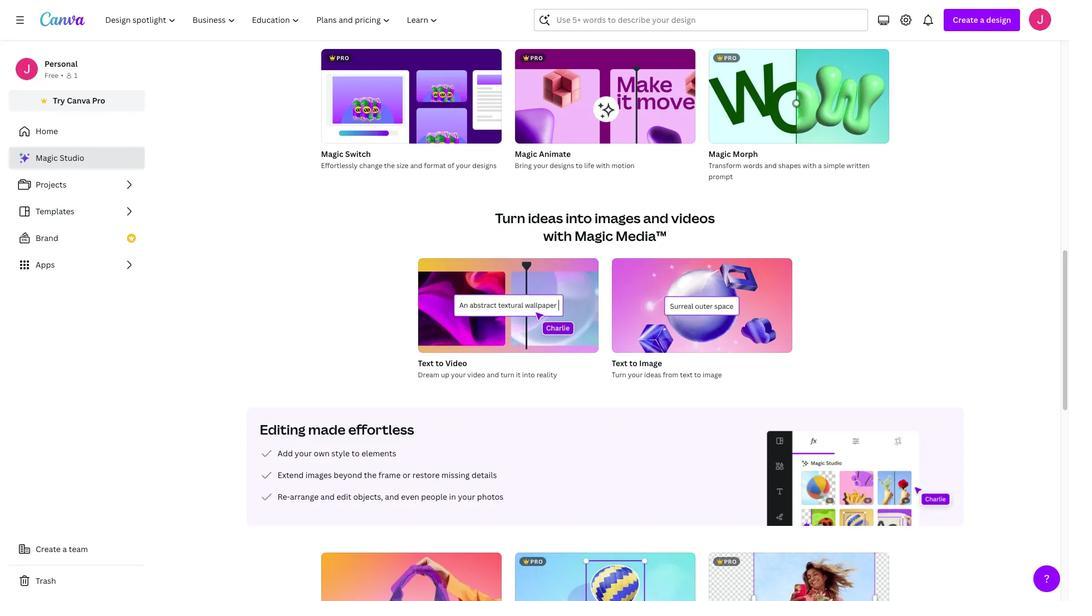 Task type: vqa. For each thing, say whether or not it's contained in the screenshot.
the top Graphics
no



Task type: describe. For each thing, give the bounding box(es) containing it.
arrange
[[290, 492, 319, 503]]

transform
[[709, 161, 742, 170]]

change
[[360, 161, 383, 170]]

ideas inside text to image turn your ideas from text to image
[[645, 371, 662, 380]]

magic studio
[[36, 153, 84, 163]]

pro for morph
[[725, 54, 737, 62]]

written
[[847, 161, 870, 170]]

turn ideas into images and videos with magic media™
[[495, 209, 715, 245]]

shapes
[[779, 161, 801, 170]]

prompt
[[709, 172, 733, 182]]

magic morph group
[[709, 49, 889, 183]]

reality
[[537, 371, 557, 380]]

list containing magic studio
[[9, 147, 145, 276]]

list containing add your own style to elements
[[260, 447, 504, 504]]

design
[[987, 14, 1012, 25]]

into inside text to video dream up your video and turn it into reality
[[523, 371, 535, 380]]

pro for switch
[[337, 54, 349, 62]]

beyond
[[334, 470, 362, 481]]

free
[[45, 71, 59, 80]]

editing made effortless
[[260, 421, 414, 439]]

home
[[36, 126, 58, 137]]

with inside magic animate bring your designs to life with motion
[[596, 161, 610, 170]]

extend images beyond the frame or restore missing details
[[278, 470, 497, 481]]

pro group for magic animate
[[515, 49, 696, 144]]

elements
[[362, 449, 397, 459]]

or
[[403, 470, 411, 481]]

missing
[[442, 470, 470, 481]]

own
[[314, 449, 330, 459]]

photos
[[477, 492, 504, 503]]

image
[[703, 371, 722, 380]]

to inside magic animate bring your designs to life with motion
[[576, 161, 583, 170]]

text to image turn your ideas from text to image
[[612, 358, 722, 380]]

projects link
[[9, 174, 145, 196]]

into inside turn ideas into images and videos with magic media™
[[566, 209, 592, 227]]

magic animate group
[[515, 49, 696, 172]]

magic for magic morph
[[709, 149, 731, 159]]

and inside turn ideas into images and videos with magic media™
[[644, 209, 669, 227]]

text to video group
[[418, 259, 599, 381]]

free •
[[45, 71, 63, 80]]

made
[[308, 421, 346, 439]]

to inside list
[[352, 449, 360, 459]]

size
[[397, 161, 409, 170]]

motion
[[612, 161, 635, 170]]

magic for magic switch
[[321, 149, 344, 159]]

image
[[640, 358, 663, 369]]

images inside turn ideas into images and videos with magic media™
[[595, 209, 641, 227]]

james peterson image
[[1030, 8, 1052, 31]]

ideas inside turn ideas into images and videos with magic media™
[[528, 209, 563, 227]]

pro
[[92, 95, 105, 106]]

Search search field
[[557, 9, 847, 31]]

try
[[53, 95, 65, 106]]

trash link
[[9, 571, 145, 593]]

1
[[74, 71, 78, 80]]

•
[[61, 71, 63, 80]]

with for magic morph transform words and shapes with a simple written prompt
[[803, 161, 817, 170]]

re-arrange and edit objects, and even people in your photos
[[278, 492, 504, 503]]

your inside magic animate bring your designs to life with motion
[[534, 161, 548, 170]]

it
[[516, 371, 521, 380]]

restore
[[413, 470, 440, 481]]

to left 'image'
[[630, 358, 638, 369]]

create for create a design
[[953, 14, 979, 25]]

your right add
[[295, 449, 312, 459]]

create a team button
[[9, 539, 145, 561]]

magic expand image
[[709, 553, 889, 602]]

your inside text to video dream up your video and turn it into reality
[[451, 371, 466, 380]]

pro group for magic switch
[[321, 49, 502, 144]]

text for text to video
[[418, 358, 434, 369]]

text for text to image
[[612, 358, 628, 369]]

simple
[[824, 161, 845, 170]]

try canva pro button
[[9, 90, 145, 111]]

video
[[446, 358, 468, 369]]

group for text to video
[[418, 259, 599, 353]]

magic grab image
[[515, 553, 696, 602]]

even
[[401, 492, 419, 503]]

effortlessly
[[321, 161, 358, 170]]

and inside magic morph transform words and shapes with a simple written prompt
[[765, 161, 777, 170]]

create a team
[[36, 544, 88, 555]]



Task type: locate. For each thing, give the bounding box(es) containing it.
personal
[[45, 59, 78, 69]]

2 horizontal spatial a
[[981, 14, 985, 25]]

turn down bring
[[495, 209, 526, 227]]

1 designs from the left
[[473, 161, 497, 170]]

2 vertical spatial a
[[63, 544, 67, 555]]

your right bring
[[534, 161, 548, 170]]

morph
[[733, 149, 759, 159]]

and
[[410, 161, 423, 170], [765, 161, 777, 170], [644, 209, 669, 227], [487, 371, 499, 380], [321, 492, 335, 503], [385, 492, 399, 503]]

and inside text to video dream up your video and turn it into reality
[[487, 371, 499, 380]]

1 horizontal spatial turn
[[612, 371, 627, 380]]

1 vertical spatial ideas
[[645, 371, 662, 380]]

images
[[595, 209, 641, 227], [306, 470, 332, 481]]

from
[[663, 371, 679, 380]]

0 horizontal spatial into
[[523, 371, 535, 380]]

style
[[332, 449, 350, 459]]

try canva pro
[[53, 95, 105, 106]]

a left simple
[[819, 161, 822, 170]]

ideas
[[528, 209, 563, 227], [645, 371, 662, 380]]

text to video dream up your video and turn it into reality
[[418, 358, 557, 380]]

your inside text to image turn your ideas from text to image
[[628, 371, 643, 380]]

and inside magic switch effortlessly change the size and format of your designs
[[410, 161, 423, 170]]

magic animate bring your designs to life with motion
[[515, 149, 635, 170]]

1 horizontal spatial a
[[819, 161, 822, 170]]

a left design
[[981, 14, 985, 25]]

with inside magic morph transform words and shapes with a simple written prompt
[[803, 161, 817, 170]]

magic left media™
[[575, 227, 613, 245]]

pro inside magic switch group
[[337, 54, 349, 62]]

effortless
[[348, 421, 414, 439]]

create left the team
[[36, 544, 61, 555]]

pro group for magic morph
[[709, 49, 889, 144]]

text up dream on the left
[[418, 358, 434, 369]]

and left edit
[[321, 492, 335, 503]]

magic up bring
[[515, 149, 538, 159]]

and right size
[[410, 161, 423, 170]]

a inside dropdown button
[[981, 14, 985, 25]]

to right text
[[695, 371, 702, 380]]

0 vertical spatial into
[[566, 209, 592, 227]]

magic morph image
[[709, 49, 889, 144]]

extend
[[278, 470, 304, 481]]

brand
[[36, 233, 58, 243]]

templates
[[36, 206, 74, 217]]

create
[[953, 14, 979, 25], [36, 544, 61, 555]]

magic
[[321, 149, 344, 159], [515, 149, 538, 159], [709, 149, 731, 159], [36, 153, 58, 163], [575, 227, 613, 245]]

0 horizontal spatial with
[[544, 227, 572, 245]]

media™
[[616, 227, 667, 245]]

editing
[[260, 421, 306, 439]]

images inside list
[[306, 470, 332, 481]]

dream
[[418, 371, 440, 380]]

images down own
[[306, 470, 332, 481]]

to up up
[[436, 358, 444, 369]]

create for create a team
[[36, 544, 61, 555]]

1 horizontal spatial ideas
[[645, 371, 662, 380]]

1 horizontal spatial create
[[953, 14, 979, 25]]

into
[[566, 209, 592, 227], [523, 371, 535, 380]]

create inside button
[[36, 544, 61, 555]]

frame
[[379, 470, 401, 481]]

group for text to image
[[612, 259, 793, 353]]

text
[[418, 358, 434, 369], [612, 358, 628, 369]]

add
[[278, 449, 293, 459]]

0 horizontal spatial create
[[36, 544, 61, 555]]

team
[[69, 544, 88, 555]]

magic switch effortlessly change the size and format of your designs
[[321, 149, 497, 170]]

turn
[[495, 209, 526, 227], [612, 371, 627, 380]]

None search field
[[535, 9, 869, 31]]

0 horizontal spatial list
[[9, 147, 145, 276]]

a inside magic morph transform words and shapes with a simple written prompt
[[819, 161, 822, 170]]

a for team
[[63, 544, 67, 555]]

pro for animate
[[531, 54, 543, 62]]

your inside magic switch effortlessly change the size and format of your designs
[[456, 161, 471, 170]]

0 vertical spatial the
[[384, 161, 395, 170]]

text to image image
[[612, 259, 793, 353]]

create a design
[[953, 14, 1012, 25]]

group
[[418, 259, 599, 353], [612, 259, 793, 353], [321, 553, 502, 602]]

a for design
[[981, 14, 985, 25]]

magic morph transform words and shapes with a simple written prompt
[[709, 149, 870, 182]]

0 horizontal spatial ideas
[[528, 209, 563, 227]]

switch
[[345, 149, 371, 159]]

text inside text to video dream up your video and turn it into reality
[[418, 358, 434, 369]]

trash
[[36, 576, 56, 587]]

a
[[981, 14, 985, 25], [819, 161, 822, 170], [63, 544, 67, 555]]

2 text from the left
[[612, 358, 628, 369]]

the inside list
[[364, 470, 377, 481]]

create left design
[[953, 14, 979, 25]]

0 vertical spatial ideas
[[528, 209, 563, 227]]

details
[[472, 470, 497, 481]]

add your own style to elements
[[278, 449, 397, 459]]

up
[[441, 371, 450, 380]]

images down motion
[[595, 209, 641, 227]]

video
[[468, 371, 486, 380]]

pro
[[337, 54, 349, 62], [531, 54, 543, 62], [725, 54, 737, 62], [531, 558, 543, 566], [725, 558, 737, 566]]

1 vertical spatial a
[[819, 161, 822, 170]]

with for turn ideas into images and videos with magic media™
[[544, 227, 572, 245]]

1 vertical spatial into
[[523, 371, 535, 380]]

magic up effortlessly
[[321, 149, 344, 159]]

magic inside magic animate bring your designs to life with motion
[[515, 149, 538, 159]]

magic studio link
[[9, 147, 145, 169]]

magic inside list
[[36, 153, 58, 163]]

people
[[421, 492, 447, 503]]

1 horizontal spatial images
[[595, 209, 641, 227]]

magic left studio
[[36, 153, 58, 163]]

life
[[585, 161, 595, 170]]

0 vertical spatial images
[[595, 209, 641, 227]]

with
[[596, 161, 610, 170], [803, 161, 817, 170], [544, 227, 572, 245]]

0 horizontal spatial a
[[63, 544, 67, 555]]

0 horizontal spatial designs
[[473, 161, 497, 170]]

into right it
[[523, 371, 535, 380]]

the inside magic switch effortlessly change the size and format of your designs
[[384, 161, 395, 170]]

designs inside magic animate bring your designs to life with motion
[[550, 161, 575, 170]]

1 horizontal spatial with
[[596, 161, 610, 170]]

designs inside magic switch effortlessly change the size and format of your designs
[[473, 161, 497, 170]]

a inside button
[[63, 544, 67, 555]]

1 horizontal spatial text
[[612, 358, 628, 369]]

magic switch group
[[321, 49, 502, 172]]

text to image group
[[612, 259, 793, 381]]

bring
[[515, 161, 532, 170]]

magic up transform
[[709, 149, 731, 159]]

1 vertical spatial list
[[260, 447, 504, 504]]

0 horizontal spatial images
[[306, 470, 332, 481]]

0 horizontal spatial turn
[[495, 209, 526, 227]]

your down video
[[451, 371, 466, 380]]

magic inside magic switch effortlessly change the size and format of your designs
[[321, 149, 344, 159]]

0 vertical spatial list
[[9, 147, 145, 276]]

of
[[448, 161, 455, 170]]

1 horizontal spatial the
[[384, 161, 395, 170]]

and left videos
[[644, 209, 669, 227]]

1 horizontal spatial list
[[260, 447, 504, 504]]

text
[[680, 371, 693, 380]]

studio
[[60, 153, 84, 163]]

canva
[[67, 95, 90, 106]]

magic for magic animate
[[515, 149, 538, 159]]

pro group
[[321, 49, 502, 144], [515, 49, 696, 144], [709, 49, 889, 144], [515, 553, 696, 602], [709, 553, 889, 602]]

a left the team
[[63, 544, 67, 555]]

2 designs from the left
[[550, 161, 575, 170]]

0 vertical spatial a
[[981, 14, 985, 25]]

text to video image
[[418, 259, 599, 353]]

magic switch image
[[321, 49, 502, 144]]

1 horizontal spatial into
[[566, 209, 592, 227]]

0 horizontal spatial the
[[364, 470, 377, 481]]

brand link
[[9, 227, 145, 250]]

designs down animate
[[550, 161, 575, 170]]

2 horizontal spatial with
[[803, 161, 817, 170]]

home link
[[9, 120, 145, 143]]

to right style
[[352, 449, 360, 459]]

top level navigation element
[[98, 9, 448, 31]]

designs right 'of'
[[473, 161, 497, 170]]

1 text from the left
[[418, 358, 434, 369]]

projects
[[36, 179, 67, 190]]

re-
[[278, 492, 290, 503]]

and left the even
[[385, 492, 399, 503]]

1 horizontal spatial designs
[[550, 161, 575, 170]]

animate
[[539, 149, 571, 159]]

pro inside magic morph 'group'
[[725, 54, 737, 62]]

create a design button
[[945, 9, 1021, 31]]

into down life
[[566, 209, 592, 227]]

objects,
[[353, 492, 383, 503]]

magic animate image
[[515, 49, 696, 144]]

apps link
[[9, 254, 145, 276]]

the left size
[[384, 161, 395, 170]]

text left 'image'
[[612, 358, 628, 369]]

turn left from
[[612, 371, 627, 380]]

1 vertical spatial create
[[36, 544, 61, 555]]

in
[[449, 492, 456, 503]]

and right words
[[765, 161, 777, 170]]

your down 'image'
[[628, 371, 643, 380]]

videos
[[672, 209, 715, 227]]

1 vertical spatial turn
[[612, 371, 627, 380]]

magic inside magic morph transform words and shapes with a simple written prompt
[[709, 149, 731, 159]]

create inside dropdown button
[[953, 14, 979, 25]]

magic inside turn ideas into images and videos with magic media™
[[575, 227, 613, 245]]

and left turn at the bottom of page
[[487, 371, 499, 380]]

to left life
[[576, 161, 583, 170]]

to
[[576, 161, 583, 170], [436, 358, 444, 369], [630, 358, 638, 369], [695, 371, 702, 380], [352, 449, 360, 459]]

turn inside text to image turn your ideas from text to image
[[612, 371, 627, 380]]

0 horizontal spatial text
[[418, 358, 434, 369]]

list
[[9, 147, 145, 276], [260, 447, 504, 504]]

the
[[384, 161, 395, 170], [364, 470, 377, 481]]

to inside text to video dream up your video and turn it into reality
[[436, 358, 444, 369]]

1 vertical spatial images
[[306, 470, 332, 481]]

turn
[[501, 371, 515, 380]]

your
[[456, 161, 471, 170], [534, 161, 548, 170], [451, 371, 466, 380], [628, 371, 643, 380], [295, 449, 312, 459], [458, 492, 475, 503]]

your right 'of'
[[456, 161, 471, 170]]

format
[[424, 161, 446, 170]]

pro inside magic animate group
[[531, 54, 543, 62]]

words
[[744, 161, 763, 170]]

0 vertical spatial create
[[953, 14, 979, 25]]

apps
[[36, 260, 55, 270]]

0 vertical spatial turn
[[495, 209, 526, 227]]

magic edit image
[[321, 553, 502, 602]]

with inside turn ideas into images and videos with magic media™
[[544, 227, 572, 245]]

text inside text to image turn your ideas from text to image
[[612, 358, 628, 369]]

templates link
[[9, 201, 145, 223]]

the left frame
[[364, 470, 377, 481]]

your right in
[[458, 492, 475, 503]]

edit
[[337, 492, 352, 503]]

turn inside turn ideas into images and videos with magic media™
[[495, 209, 526, 227]]

1 vertical spatial the
[[364, 470, 377, 481]]

designs
[[473, 161, 497, 170], [550, 161, 575, 170]]



